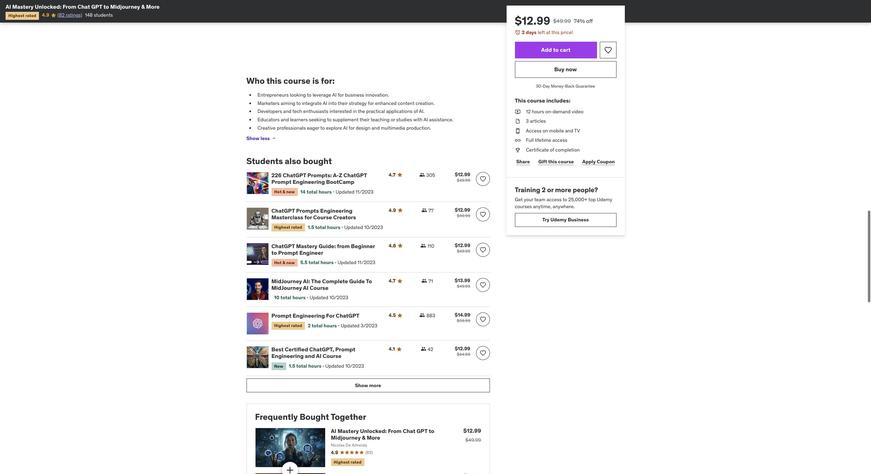 Task type: locate. For each thing, give the bounding box(es) containing it.
hot for 226 chatgpt prompts: a-z chatgpt prompt engineering bootcamp
[[274, 189, 282, 195]]

and
[[283, 108, 291, 115], [281, 117, 289, 123], [372, 125, 380, 131], [565, 128, 573, 134], [305, 353, 315, 360]]

chatgpt down also on the left top of page
[[283, 172, 306, 179]]

buy now button
[[515, 61, 617, 78]]

xsmall image left 883
[[420, 313, 425, 318]]

0 vertical spatial hot & new
[[274, 189, 295, 195]]

$49.99
[[553, 17, 571, 24], [457, 178, 470, 183], [457, 213, 470, 218], [457, 249, 470, 254], [457, 284, 470, 289], [465, 437, 481, 443]]

engineering up 14
[[293, 178, 325, 185]]

0 vertical spatial hot
[[274, 189, 282, 195]]

hours down for
[[324, 323, 337, 329]]

2 vertical spatial mastery
[[338, 428, 359, 435]]

unlocked: inside the ai mastery unlocked: from chat gpt to midjourney & more nicolas de almeida
[[360, 428, 387, 435]]

production.
[[406, 125, 431, 131]]

rated down prompt engineering for chatgpt at left
[[291, 323, 302, 328]]

students
[[94, 12, 113, 18]]

updated down the from on the left bottom
[[338, 260, 356, 266]]

total
[[307, 189, 318, 195], [315, 224, 326, 230], [309, 260, 319, 266], [281, 294, 291, 301], [312, 323, 323, 329], [296, 363, 307, 369]]

udemy right top
[[597, 197, 612, 203]]

$49.99 for midjourney ai: the complete guide to midjourney ai course
[[457, 284, 470, 289]]

1 vertical spatial wishlist image
[[479, 176, 486, 183]]

for down 'supplement'
[[349, 125, 355, 131]]

from for ai mastery unlocked: from chat gpt to midjourney & more nicolas de almeida
[[388, 428, 402, 435]]

0 horizontal spatial chat
[[78, 3, 90, 10]]

now
[[566, 66, 577, 73]]

2 new from the top
[[286, 260, 295, 265]]

0 vertical spatial 4.9
[[42, 12, 49, 18]]

0 vertical spatial their
[[338, 100, 348, 106]]

xsmall image left 110
[[421, 243, 426, 249]]

or up anytime,
[[547, 186, 554, 194]]

10/2023 down complete on the bottom of the page
[[330, 294, 348, 301]]

0 horizontal spatial 4.9
[[42, 12, 49, 18]]

hot down 226
[[274, 189, 282, 195]]

0 horizontal spatial 1.5
[[289, 363, 295, 369]]

2 4.7 from the top
[[389, 278, 396, 284]]

0 horizontal spatial more
[[146, 3, 160, 10]]

coupon
[[597, 159, 615, 165]]

1 vertical spatial 11/2023
[[358, 260, 375, 266]]

show more
[[355, 382, 381, 389]]

0 vertical spatial from
[[63, 3, 76, 10]]

midjourney up students
[[110, 3, 140, 10]]

1.5 down chatgpt prompts engineering masterclass for course creators
[[308, 224, 314, 230]]

1 4.7 from the top
[[389, 172, 396, 178]]

prompt inside best certified chatgpt, prompt engineering and ai course
[[335, 346, 355, 353]]

their up interested
[[338, 100, 348, 106]]

chatgpt up updated 3/2023
[[336, 312, 360, 319]]

updated for guide:
[[338, 260, 356, 266]]

for right masterclass
[[305, 214, 312, 221]]

1 vertical spatial new
[[286, 260, 295, 265]]

xsmall image right less
[[271, 136, 277, 141]]

11/2023 for 226 chatgpt prompts: a-z chatgpt prompt engineering bootcamp
[[356, 189, 374, 195]]

xsmall image left 71
[[422, 278, 427, 284]]

2 vertical spatial 4.9
[[331, 450, 338, 456]]

1 horizontal spatial mastery
[[296, 243, 317, 250]]

0 horizontal spatial midjourney
[[110, 3, 140, 10]]

2 down prompt engineering for chatgpt at left
[[308, 323, 311, 329]]

1 vertical spatial access
[[547, 197, 562, 203]]

0 vertical spatial 4.7
[[389, 172, 396, 178]]

1 vertical spatial mastery
[[296, 243, 317, 250]]

1 horizontal spatial from
[[388, 428, 402, 435]]

10/2023 for best certified chatgpt, prompt engineering and ai course
[[345, 363, 364, 369]]

12
[[526, 108, 531, 115]]

0 horizontal spatial show
[[246, 135, 259, 141]]

$12.99 for best certified chatgpt, prompt engineering and ai course
[[455, 346, 470, 352]]

updated 10/2023 down best certified chatgpt, prompt engineering and ai course link at the left of page
[[325, 363, 364, 369]]

1 hot & new from the top
[[274, 189, 295, 195]]

10/2023 up show more on the left of page
[[345, 363, 364, 369]]

1 wishlist image from the top
[[479, 211, 486, 218]]

2 vertical spatial this
[[548, 159, 557, 165]]

total for chatgpt
[[307, 189, 318, 195]]

1 vertical spatial midjourney
[[331, 434, 361, 441]]

2 vertical spatial 2
[[308, 323, 311, 329]]

show for show more
[[355, 382, 368, 389]]

1 horizontal spatial 2
[[522, 29, 525, 35]]

2 horizontal spatial 2
[[542, 186, 546, 194]]

applications
[[386, 108, 413, 115]]

4.1
[[389, 346, 395, 352]]

to inside button
[[553, 46, 559, 53]]

total right 5.5
[[309, 260, 319, 266]]

unlocked:
[[35, 3, 61, 10], [360, 428, 387, 435]]

2 vertical spatial wishlist image
[[479, 246, 486, 253]]

updated down creators
[[344, 224, 363, 230]]

top
[[589, 197, 596, 203]]

frequently bought together
[[255, 412, 366, 423]]

on
[[543, 128, 548, 134]]

0 vertical spatial more
[[146, 3, 160, 10]]

11/2023 down beginner
[[358, 260, 375, 266]]

1 vertical spatial course
[[310, 285, 329, 292]]

unlocked: up (82
[[35, 3, 61, 10]]

0 vertical spatial unlocked:
[[35, 3, 61, 10]]

prompt
[[271, 178, 291, 185], [278, 249, 298, 256], [271, 312, 291, 319], [335, 346, 355, 353]]

access inside 'training 2 or more people? get your team access to 25,000+ top udemy courses anytime, anywhere.'
[[547, 197, 562, 203]]

total down prompt engineering for chatgpt at left
[[312, 323, 323, 329]]

0 vertical spatial updated 10/2023
[[344, 224, 383, 230]]

course
[[284, 76, 311, 86], [527, 97, 545, 104], [558, 159, 574, 165]]

1 horizontal spatial more
[[367, 434, 380, 441]]

$13.99 $49.99
[[455, 278, 470, 289]]

wishlist image
[[479, 211, 486, 218], [479, 282, 486, 289], [479, 316, 486, 323], [479, 350, 486, 357]]

new left 5.5
[[286, 260, 295, 265]]

is
[[312, 76, 319, 86]]

total down the certified
[[296, 363, 307, 369]]

2 wishlist image from the top
[[479, 282, 486, 289]]

1 vertical spatial 4.7
[[389, 278, 396, 284]]

xsmall image left 305
[[420, 172, 425, 178]]

xsmall image for access
[[515, 128, 521, 134]]

frequently
[[255, 412, 298, 423]]

1 vertical spatial show
[[355, 382, 368, 389]]

xsmall image left full
[[515, 137, 521, 144]]

hot & new left 14
[[274, 189, 295, 195]]

1 new from the top
[[286, 189, 295, 195]]

wishlist image for best certified chatgpt, prompt engineering and ai course
[[479, 350, 486, 357]]

4.7
[[389, 172, 396, 178], [389, 278, 396, 284]]

alarm image
[[515, 30, 521, 35]]

apply coupon button
[[581, 155, 617, 169]]

chatgpt mastery guide: from beginner to prompt engineer
[[271, 243, 375, 256]]

their
[[338, 100, 348, 106], [360, 117, 370, 123]]

engineering up 2 total hours
[[293, 312, 325, 319]]

3 wishlist image from the top
[[479, 316, 486, 323]]

1 horizontal spatial udemy
[[597, 197, 612, 203]]

226 chatgpt prompts: a-z chatgpt prompt engineering bootcamp
[[271, 172, 367, 185]]

hours down best certified chatgpt, prompt engineering and ai course
[[308, 363, 321, 369]]

xsmall image up the "share"
[[515, 147, 521, 154]]

midjourney ai: the complete guide to midjourney ai course
[[271, 278, 372, 292]]

in
[[353, 108, 357, 115]]

xsmall image
[[515, 108, 521, 115], [271, 136, 277, 141], [420, 172, 425, 178], [421, 243, 426, 249], [422, 278, 427, 284], [420, 313, 425, 318], [421, 347, 426, 352]]

try
[[543, 217, 549, 223]]

course up the "12"
[[527, 97, 545, 104]]

this
[[552, 29, 560, 35], [267, 76, 282, 86], [548, 159, 557, 165]]

this right gift
[[548, 159, 557, 165]]

1 vertical spatial udemy
[[551, 217, 567, 223]]

gpt for ai mastery unlocked: from chat gpt to midjourney & more nicolas de almeida
[[417, 428, 428, 435]]

hours up articles
[[532, 108, 544, 115]]

0 vertical spatial more
[[555, 186, 571, 194]]

ai mastery unlocked: from chat gpt to midjourney & more
[[6, 3, 160, 10]]

1 horizontal spatial more
[[555, 186, 571, 194]]

xsmall image left 3
[[515, 118, 521, 125]]

148 students
[[85, 12, 113, 18]]

unlocked: up almeida
[[360, 428, 387, 435]]

assistance.
[[429, 117, 453, 123]]

of down full lifetime access on the right top of the page
[[550, 147, 554, 153]]

their up design at the top left of the page
[[360, 117, 370, 123]]

chat for ai mastery unlocked: from chat gpt to midjourney & more nicolas de almeida
[[403, 428, 415, 435]]

engineering up new
[[271, 353, 304, 360]]

more for ai mastery unlocked: from chat gpt to midjourney & more
[[146, 3, 160, 10]]

nicolas
[[331, 443, 345, 448]]

0 vertical spatial 1.5 total hours
[[308, 224, 340, 230]]

$49.99 inside $13.99 $49.99
[[457, 284, 470, 289]]

1 vertical spatial from
[[388, 428, 402, 435]]

hot
[[274, 189, 282, 195], [274, 260, 282, 265]]

updated 10/2023 up beginner
[[344, 224, 383, 230]]

ai
[[6, 3, 11, 10], [332, 92, 337, 98], [323, 100, 327, 106], [424, 117, 428, 123], [343, 125, 348, 131], [303, 285, 309, 292], [316, 353, 322, 360], [331, 428, 336, 435]]

course down completion
[[558, 159, 574, 165]]

course for gift
[[558, 159, 574, 165]]

strategy
[[349, 100, 367, 106]]

this course includes:
[[515, 97, 571, 104]]

multimedia
[[381, 125, 405, 131]]

total right 10
[[281, 294, 291, 301]]

new
[[274, 364, 283, 369]]

wishlist image for midjourney ai: the complete guide to midjourney ai course
[[479, 282, 486, 289]]

2 right alarm icon
[[522, 29, 525, 35]]

share
[[516, 159, 530, 165]]

course up looking
[[284, 76, 311, 86]]

2 horizontal spatial course
[[558, 159, 574, 165]]

2 up "team"
[[542, 186, 546, 194]]

2 vertical spatial 10/2023
[[345, 363, 364, 369]]

wishlist image for chatgpt mastery guide: from beginner to prompt engineer
[[479, 246, 486, 253]]

total right 14
[[307, 189, 318, 195]]

more for ai mastery unlocked: from chat gpt to midjourney & more nicolas de almeida
[[367, 434, 380, 441]]

midjourney up de
[[331, 434, 361, 441]]

0 horizontal spatial udemy
[[551, 217, 567, 223]]

hours down creators
[[327, 224, 340, 230]]

updated down bootcamp
[[336, 189, 355, 195]]

2 hot from the top
[[274, 260, 282, 265]]

hours down 226 chatgpt prompts: a-z chatgpt prompt engineering bootcamp link
[[319, 189, 332, 195]]

updated 11/2023 for z
[[336, 189, 374, 195]]

xsmall image for 3
[[515, 118, 521, 125]]

0 horizontal spatial unlocked:
[[35, 3, 61, 10]]

0 vertical spatial 1.5
[[308, 224, 314, 230]]

show inside button
[[246, 135, 259, 141]]

for
[[326, 312, 335, 319]]

$49.99 for chatgpt mastery guide: from beginner to prompt engineer
[[457, 249, 470, 254]]

interested
[[330, 108, 352, 115]]

0 horizontal spatial from
[[63, 3, 76, 10]]

0 vertical spatial wishlist image
[[604, 46, 612, 54]]

ai mastery unlocked: from chat gpt to midjourney & more nicolas de almeida
[[331, 428, 434, 448]]

1 hot from the top
[[274, 189, 282, 195]]

ai:
[[303, 278, 310, 285]]

$12.99
[[515, 14, 550, 28], [455, 171, 470, 178], [455, 207, 470, 213], [455, 242, 470, 249], [455, 346, 470, 352], [463, 427, 481, 434]]

10/2023 up beginner
[[364, 224, 383, 230]]

xsmall image left 42
[[421, 347, 426, 352]]

hours for chatgpt prompts engineering masterclass for course creators
[[327, 224, 340, 230]]

udemy right try
[[551, 217, 567, 223]]

2 horizontal spatial mastery
[[338, 428, 359, 435]]

seeking
[[309, 117, 326, 123]]

prompt left engineer
[[278, 249, 298, 256]]

innovation.
[[365, 92, 389, 98]]

for up practical
[[368, 100, 374, 106]]

hours for best certified chatgpt, prompt engineering and ai course
[[308, 363, 321, 369]]

show more button
[[246, 379, 490, 393]]

show up together
[[355, 382, 368, 389]]

gpt for ai mastery unlocked: from chat gpt to midjourney & more
[[91, 3, 102, 10]]

1 vertical spatial of
[[550, 147, 554, 153]]

0 horizontal spatial gpt
[[91, 3, 102, 10]]

this
[[515, 97, 526, 104]]

hours for 226 chatgpt prompts: a-z chatgpt prompt engineering bootcamp
[[319, 189, 332, 195]]

2 vertical spatial updated 10/2023
[[325, 363, 364, 369]]

training 2 or more people? get your team access to 25,000+ top udemy courses anytime, anywhere.
[[515, 186, 612, 210]]

1 vertical spatial unlocked:
[[360, 428, 387, 435]]

1 horizontal spatial chat
[[403, 428, 415, 435]]

mastery inside the ai mastery unlocked: from chat gpt to midjourney & more nicolas de almeida
[[338, 428, 359, 435]]

updated for prompts:
[[336, 189, 355, 195]]

show inside button
[[355, 382, 368, 389]]

0 horizontal spatial course
[[284, 76, 311, 86]]

total down chatgpt prompts engineering masterclass for course creators link
[[315, 224, 326, 230]]

chatgpt left engineer
[[271, 243, 295, 250]]

mastery for chatgpt mastery guide: from beginner to prompt engineer
[[296, 243, 317, 250]]

hours down ai:
[[292, 294, 306, 301]]

updated down best certified chatgpt, prompt engineering and ai course link at the left of page
[[325, 363, 344, 369]]

updated 10/2023 for chatgpt,
[[325, 363, 364, 369]]

updated 11/2023 down beginner
[[338, 260, 375, 266]]

hours down the chatgpt mastery guide: from beginner to prompt engineer link
[[321, 260, 334, 266]]

0 horizontal spatial or
[[391, 117, 395, 123]]

engineering down 14 total hours
[[320, 207, 353, 214]]

wishlist image
[[604, 46, 612, 54], [479, 176, 486, 183], [479, 246, 486, 253]]

0 horizontal spatial mastery
[[12, 3, 34, 10]]

0 vertical spatial chat
[[78, 3, 90, 10]]

midjourney inside the ai mastery unlocked: from chat gpt to midjourney & more nicolas de almeida
[[331, 434, 361, 441]]

(82
[[57, 12, 65, 18]]

4.7 for to
[[389, 278, 396, 284]]

1 vertical spatial 1.5
[[289, 363, 295, 369]]

1 horizontal spatial or
[[547, 186, 554, 194]]

1.5 total hours for and
[[289, 363, 321, 369]]

off
[[586, 17, 593, 24]]

0 vertical spatial 2
[[522, 29, 525, 35]]

day
[[543, 83, 550, 89]]

11/2023 up creators
[[356, 189, 374, 195]]

or up multimedia
[[391, 117, 395, 123]]

aiming
[[281, 100, 295, 106]]

1 horizontal spatial course
[[527, 97, 545, 104]]

midjourney for ai mastery unlocked: from chat gpt to midjourney & more
[[110, 3, 140, 10]]

xsmall image left the "12"
[[515, 108, 521, 115]]

at
[[546, 29, 551, 35]]

prompt right chatgpt,
[[335, 346, 355, 353]]

30-day money-back guarantee
[[536, 83, 595, 89]]

full lifetime access
[[526, 137, 568, 143]]

1 vertical spatial their
[[360, 117, 370, 123]]

0 horizontal spatial of
[[414, 108, 418, 115]]

1 vertical spatial hot
[[274, 260, 282, 265]]

educators
[[258, 117, 280, 123]]

$12.99 for chatgpt prompts engineering masterclass for course creators
[[455, 207, 470, 213]]

access down the 'mobile'
[[553, 137, 568, 143]]

0 vertical spatial 10/2023
[[364, 224, 383, 230]]

2 vertical spatial course
[[558, 159, 574, 165]]

this right at
[[552, 29, 560, 35]]

hot & new for engineering
[[274, 189, 295, 195]]

chatgpt left prompts
[[271, 207, 295, 214]]

also
[[285, 156, 301, 167]]

$12.99 $49.99 for 226 chatgpt prompts: a-z chatgpt prompt engineering bootcamp
[[455, 171, 470, 183]]

1.5 right new
[[289, 363, 295, 369]]

$49.99 inside $12.99 $49.99 74% off
[[553, 17, 571, 24]]

0 vertical spatial of
[[414, 108, 418, 115]]

chatgpt prompts engineering masterclass for course creators link
[[271, 207, 380, 221]]

0 vertical spatial udemy
[[597, 197, 612, 203]]

hot & new left 5.5
[[274, 260, 295, 265]]

1 vertical spatial more
[[369, 382, 381, 389]]

midjourney for ai mastery unlocked: from chat gpt to midjourney & more nicolas de almeida
[[331, 434, 361, 441]]

updated left 3/2023
[[341, 323, 360, 329]]

0 vertical spatial or
[[391, 117, 395, 123]]

eager
[[307, 125, 319, 131]]

0 vertical spatial updated 11/2023
[[336, 189, 374, 195]]

udemy inside 'training 2 or more people? get your team access to 25,000+ top udemy courses anytime, anywhere.'
[[597, 197, 612, 203]]

new left 14
[[286, 189, 295, 195]]

$14.99 $69.99
[[455, 312, 470, 324]]

new for engineer
[[286, 260, 295, 265]]

2 hot & new from the top
[[274, 260, 295, 265]]

left
[[538, 29, 545, 35]]

rated down almeida
[[351, 460, 362, 465]]

1 vertical spatial chat
[[403, 428, 415, 435]]

0 vertical spatial 11/2023
[[356, 189, 374, 195]]

1 vertical spatial updated 11/2023
[[338, 260, 375, 266]]

0 vertical spatial midjourney
[[110, 3, 140, 10]]

305
[[426, 172, 435, 178]]

4 wishlist image from the top
[[479, 350, 486, 357]]

midjourney
[[271, 278, 302, 285], [271, 285, 302, 292]]

more inside the ai mastery unlocked: from chat gpt to midjourney & more nicolas de almeida
[[367, 434, 380, 441]]

xsmall image
[[515, 118, 521, 125], [515, 128, 521, 134], [515, 137, 521, 144], [515, 147, 521, 154], [421, 208, 427, 213]]

ai inside the ai mastery unlocked: from chat gpt to midjourney & more nicolas de almeida
[[331, 428, 336, 435]]

0 horizontal spatial 2
[[308, 323, 311, 329]]

0 vertical spatial mastery
[[12, 3, 34, 10]]

gpt inside the ai mastery unlocked: from chat gpt to midjourney & more nicolas de almeida
[[417, 428, 428, 435]]

on-
[[545, 108, 553, 115]]

2 horizontal spatial 4.9
[[389, 207, 396, 213]]

0 vertical spatial this
[[552, 29, 560, 35]]

wishlist image for prompt engineering for chatgpt
[[479, 316, 486, 323]]

ai mastery unlocked: from chat gpt to midjourney & more link
[[331, 428, 434, 441]]

1 vertical spatial 2
[[542, 186, 546, 194]]

access up anywhere.
[[547, 197, 562, 203]]

1 horizontal spatial midjourney
[[331, 434, 361, 441]]

0 vertical spatial new
[[286, 189, 295, 195]]

0 vertical spatial course
[[313, 214, 332, 221]]

updated 3/2023
[[341, 323, 377, 329]]

1 horizontal spatial of
[[550, 147, 554, 153]]

$12.99 for chatgpt mastery guide: from beginner to prompt engineer
[[455, 242, 470, 249]]

more
[[555, 186, 571, 194], [369, 382, 381, 389]]

1.5 total hours down best certified chatgpt, prompt engineering and ai course
[[289, 363, 321, 369]]

hot for chatgpt mastery guide: from beginner to prompt engineer
[[274, 260, 282, 265]]

(82)
[[365, 450, 373, 455]]

4.7 for chatgpt
[[389, 172, 396, 178]]

xsmall image left access
[[515, 128, 521, 134]]

1 vertical spatial 1.5 total hours
[[289, 363, 321, 369]]

articles
[[530, 118, 546, 124]]

1 vertical spatial hot & new
[[274, 260, 295, 265]]

1 horizontal spatial gpt
[[417, 428, 428, 435]]

1 vertical spatial more
[[367, 434, 380, 441]]

0 vertical spatial gpt
[[91, 3, 102, 10]]

ai inside midjourney ai: the complete guide to midjourney ai course
[[303, 285, 309, 292]]

1 horizontal spatial show
[[355, 382, 368, 389]]

show left less
[[246, 135, 259, 141]]

from inside the ai mastery unlocked: from chat gpt to midjourney & more nicolas de almeida
[[388, 428, 402, 435]]

updated 11/2023 down bootcamp
[[336, 189, 374, 195]]

enhanced
[[375, 100, 397, 106]]

updated 10/2023 down midjourney ai: the complete guide to midjourney ai course link
[[310, 294, 348, 301]]

mastery inside chatgpt mastery guide: from beginner to prompt engineer
[[296, 243, 317, 250]]

of left ai.
[[414, 108, 418, 115]]

unlocked: for ai mastery unlocked: from chat gpt to midjourney & more nicolas de almeida
[[360, 428, 387, 435]]

5.5 total hours
[[300, 260, 334, 266]]

10 total hours
[[274, 294, 306, 301]]

1.5 total hours down chatgpt prompts engineering masterclass for course creators link
[[308, 224, 340, 230]]

prompt down students also bought
[[271, 178, 291, 185]]

this up "entrepreneurs" at left
[[267, 76, 282, 86]]

hot left 5.5
[[274, 260, 282, 265]]

1 vertical spatial gpt
[[417, 428, 428, 435]]

chat inside the ai mastery unlocked: from chat gpt to midjourney & more nicolas de almeida
[[403, 428, 415, 435]]

xsmall image for midjourney ai: the complete guide to midjourney ai course
[[422, 278, 427, 284]]

hot & new
[[274, 189, 295, 195], [274, 260, 295, 265]]

2 for 2 days left at this price!
[[522, 29, 525, 35]]

$44.99
[[457, 352, 470, 357]]

0 vertical spatial course
[[284, 76, 311, 86]]

$12.99 for 226 chatgpt prompts: a-z chatgpt prompt engineering bootcamp
[[455, 171, 470, 178]]

0 vertical spatial show
[[246, 135, 259, 141]]



Task type: vqa. For each thing, say whether or not it's contained in the screenshot.


Task type: describe. For each thing, give the bounding box(es) containing it.
updated for engineering
[[344, 224, 363, 230]]

lifetime
[[535, 137, 551, 143]]

or inside entrepreneurs looking to leverage ai for business innovation. marketers aiming to integrate ai into their strategy for enhanced content creation. developers and tech enthusiasts interested in the practical applications of ai. educators and learners seeking to supplement their teaching or studies with ai assistance. creative professionals eager to explore ai for design and multimedia production.
[[391, 117, 395, 123]]

from for ai mastery unlocked: from chat gpt to midjourney & more
[[63, 3, 76, 10]]

completion
[[555, 147, 580, 153]]

1 midjourney from the top
[[271, 278, 302, 285]]

11/2023 for chatgpt mastery guide: from beginner to prompt engineer
[[358, 260, 375, 266]]

this for who this course is for:
[[267, 76, 282, 86]]

show less
[[246, 135, 270, 141]]

1 vertical spatial course
[[527, 97, 545, 104]]

add to cart
[[541, 46, 571, 53]]

0 horizontal spatial their
[[338, 100, 348, 106]]

for left business
[[338, 92, 344, 98]]

midjourney ai: the complete guide to midjourney ai course link
[[271, 278, 380, 292]]

3/2023
[[361, 323, 377, 329]]

rated down masterclass
[[291, 225, 302, 230]]

2 total hours
[[308, 323, 337, 329]]

z
[[339, 172, 342, 179]]

1 vertical spatial 4.9
[[389, 207, 396, 213]]

beginner
[[351, 243, 375, 250]]

price!
[[561, 29, 573, 35]]

engineer
[[299, 249, 323, 256]]

gift this course link
[[537, 155, 575, 169]]

chatgpt inside chatgpt mastery guide: from beginner to prompt engineer
[[271, 243, 295, 250]]

0 vertical spatial access
[[553, 137, 568, 143]]

xsmall image for prompt engineering for chatgpt
[[420, 313, 425, 318]]

$12.99 $49.99 for chatgpt prompts engineering masterclass for course creators
[[455, 207, 470, 218]]

hot & new for engineer
[[274, 260, 295, 265]]

course inside chatgpt prompts engineering masterclass for course creators
[[313, 214, 332, 221]]

ai inside best certified chatgpt, prompt engineering and ai course
[[316, 353, 322, 360]]

a-
[[333, 172, 339, 179]]

30-
[[536, 83, 543, 89]]

for:
[[321, 76, 335, 86]]

certified
[[285, 346, 308, 353]]

2 midjourney from the top
[[271, 285, 302, 292]]

get
[[515, 197, 523, 203]]

access
[[526, 128, 542, 134]]

prompt engineering for chatgpt link
[[271, 312, 380, 319]]

or inside 'training 2 or more people? get your team access to 25,000+ top udemy courses anytime, anywhere.'
[[547, 186, 554, 194]]

xsmall image for best certified chatgpt, prompt engineering and ai course
[[421, 347, 426, 352]]

bootcamp
[[326, 178, 354, 185]]

10/2023 for chatgpt prompts engineering masterclass for course creators
[[364, 224, 383, 230]]

courses
[[515, 203, 532, 210]]

studies
[[396, 117, 412, 123]]

cart
[[560, 46, 571, 53]]

de
[[346, 443, 351, 448]]

77
[[428, 208, 434, 214]]

4.5
[[389, 312, 396, 319]]

1 vertical spatial 10/2023
[[330, 294, 348, 301]]

chatgpt inside chatgpt prompts engineering masterclass for course creators
[[271, 207, 295, 214]]

ai.
[[419, 108, 425, 115]]

best certified chatgpt, prompt engineering and ai course
[[271, 346, 355, 360]]

anytime,
[[533, 203, 552, 210]]

of inside entrepreneurs looking to leverage ai for business innovation. marketers aiming to integrate ai into their strategy for enhanced content creation. developers and tech enthusiasts interested in the practical applications of ai. educators and learners seeking to supplement their teaching or studies with ai assistance. creative professionals eager to explore ai for design and multimedia production.
[[414, 108, 418, 115]]

14 total hours
[[300, 189, 332, 195]]

$14.99
[[455, 312, 470, 318]]

guarantee
[[576, 83, 595, 89]]

mastery for ai mastery unlocked: from chat gpt to midjourney & more nicolas de almeida
[[338, 428, 359, 435]]

1.5 for engineering
[[289, 363, 295, 369]]

engineering inside chatgpt prompts engineering masterclass for course creators
[[320, 207, 353, 214]]

xsmall image for 226 chatgpt prompts: a-z chatgpt prompt engineering bootcamp
[[420, 172, 425, 178]]

226 chatgpt prompts: a-z chatgpt prompt engineering bootcamp link
[[271, 172, 380, 186]]

chatgpt prompts engineering masterclass for course creators
[[271, 207, 356, 221]]

updated down midjourney ai: the complete guide to midjourney ai course
[[310, 294, 328, 301]]

prompt down 10
[[271, 312, 291, 319]]

share button
[[515, 155, 531, 169]]

entrepreneurs looking to leverage ai for business innovation. marketers aiming to integrate ai into their strategy for enhanced content creation. developers and tech enthusiasts interested in the practical applications of ai. educators and learners seeking to supplement their teaching or studies with ai assistance. creative professionals eager to explore ai for design and multimedia production.
[[258, 92, 453, 131]]

prompt engineering for chatgpt
[[271, 312, 360, 319]]

anywhere.
[[553, 203, 575, 210]]

more inside button
[[369, 382, 381, 389]]

updated for chatgpt,
[[325, 363, 344, 369]]

best certified chatgpt, prompt engineering and ai course link
[[271, 346, 380, 360]]

$69.99
[[457, 318, 470, 324]]

4.9 for (82 ratings)
[[42, 12, 49, 18]]

who
[[246, 76, 265, 86]]

show less button
[[246, 132, 277, 145]]

prompt inside the 226 chatgpt prompts: a-z chatgpt prompt engineering bootcamp
[[271, 178, 291, 185]]

learners
[[290, 117, 308, 123]]

engineering inside best certified chatgpt, prompt engineering and ai course
[[271, 353, 304, 360]]

1.5 for for
[[308, 224, 314, 230]]

xsmall image for chatgpt mastery guide: from beginner to prompt engineer
[[421, 243, 426, 249]]

xsmall image left 77
[[421, 208, 427, 213]]

$12.99 $49.99 for chatgpt mastery guide: from beginner to prompt engineer
[[455, 242, 470, 254]]

(82 ratings)
[[57, 12, 82, 18]]

wishlist image for 226 chatgpt prompts: a-z chatgpt prompt engineering bootcamp
[[479, 176, 486, 183]]

4.9 for (82)
[[331, 450, 338, 456]]

back
[[565, 83, 575, 89]]

82 reviews element
[[365, 450, 373, 456]]

14
[[300, 189, 306, 195]]

total for certified
[[296, 363, 307, 369]]

12 hours on-demand video
[[526, 108, 584, 115]]

from
[[337, 243, 350, 250]]

total for mastery
[[309, 260, 319, 266]]

course for who
[[284, 76, 311, 86]]

chatgpt right the z
[[344, 172, 367, 179]]

1 horizontal spatial their
[[360, 117, 370, 123]]

best
[[271, 346, 284, 353]]

course inside midjourney ai: the complete guide to midjourney ai course
[[310, 285, 329, 292]]

prompts:
[[308, 172, 332, 179]]

1 vertical spatial updated 10/2023
[[310, 294, 348, 301]]

training
[[515, 186, 540, 194]]

updated for for
[[341, 323, 360, 329]]

more inside 'training 2 or more people? get your team access to 25,000+ top udemy courses anytime, anywhere.'
[[555, 186, 571, 194]]

total for engineering
[[312, 323, 323, 329]]

chatgpt mastery guide: from beginner to prompt engineer link
[[271, 243, 380, 256]]

1.5 total hours for course
[[308, 224, 340, 230]]

bought
[[300, 412, 329, 423]]

to inside 'training 2 or more people? get your team access to 25,000+ top udemy courses anytime, anywhere.'
[[563, 197, 567, 203]]

almeida
[[352, 443, 367, 448]]

883
[[427, 313, 435, 319]]

42
[[428, 347, 433, 353]]

updated 11/2023 for beginner
[[338, 260, 375, 266]]

complete
[[322, 278, 348, 285]]

days
[[526, 29, 537, 35]]

total for prompts
[[315, 224, 326, 230]]

explore
[[326, 125, 342, 131]]

110
[[428, 243, 435, 249]]

mobile
[[549, 128, 564, 134]]

certificate
[[526, 147, 549, 153]]

hours for prompt engineering for chatgpt
[[324, 323, 337, 329]]

buy now
[[554, 66, 577, 73]]

to inside the ai mastery unlocked: from chat gpt to midjourney & more nicolas de almeida
[[429, 428, 434, 435]]

business
[[345, 92, 364, 98]]

together
[[331, 412, 366, 423]]

10
[[274, 294, 279, 301]]

show for show less
[[246, 135, 259, 141]]

$12.99 $49.99 74% off
[[515, 14, 593, 28]]

$49.99 for 226 chatgpt prompts: a-z chatgpt prompt engineering bootcamp
[[457, 178, 470, 183]]

hours for chatgpt mastery guide: from beginner to prompt engineer
[[321, 260, 334, 266]]

xsmall image inside show less button
[[271, 136, 277, 141]]

3 articles
[[526, 118, 546, 124]]

xsmall image for full
[[515, 137, 521, 144]]

entrepreneurs
[[258, 92, 289, 98]]

unlocked: for ai mastery unlocked: from chat gpt to midjourney & more
[[35, 3, 61, 10]]

mastery for ai mastery unlocked: from chat gpt to midjourney & more
[[12, 3, 34, 10]]

enthusiasts
[[303, 108, 328, 115]]

xsmall image for certificate
[[515, 147, 521, 154]]

engineering inside the 226 chatgpt prompts: a-z chatgpt prompt engineering bootcamp
[[293, 178, 325, 185]]

& inside the ai mastery unlocked: from chat gpt to midjourney & more nicolas de almeida
[[362, 434, 366, 441]]

wishlist image for chatgpt prompts engineering masterclass for course creators
[[479, 211, 486, 218]]

and inside best certified chatgpt, prompt engineering and ai course
[[305, 353, 315, 360]]

to inside chatgpt mastery guide: from beginner to prompt engineer
[[271, 249, 277, 256]]

teaching
[[371, 117, 390, 123]]

chat for ai mastery unlocked: from chat gpt to midjourney & more
[[78, 3, 90, 10]]

for inside chatgpt prompts engineering masterclass for course creators
[[305, 214, 312, 221]]

this for gift this course
[[548, 159, 557, 165]]

professionals
[[277, 125, 306, 131]]

course inside best certified chatgpt, prompt engineering and ai course
[[323, 353, 341, 360]]

with
[[413, 117, 423, 123]]

people?
[[573, 186, 598, 194]]

updated 10/2023 for engineering
[[344, 224, 383, 230]]

creation.
[[416, 100, 435, 106]]

new for engineering
[[286, 189, 295, 195]]

$49.99 for chatgpt prompts engineering masterclass for course creators
[[457, 213, 470, 218]]

creative
[[258, 125, 276, 131]]

masterclass
[[271, 214, 303, 221]]

2 for 2 total hours
[[308, 323, 311, 329]]

prompt inside chatgpt mastery guide: from beginner to prompt engineer
[[278, 249, 298, 256]]

demand
[[553, 108, 571, 115]]

content
[[398, 100, 415, 106]]

148
[[85, 12, 93, 18]]

2 inside 'training 2 or more people? get your team access to 25,000+ top udemy courses anytime, anywhere.'
[[542, 186, 546, 194]]

access on mobile and tv
[[526, 128, 580, 134]]

rated left (82
[[25, 13, 36, 18]]



